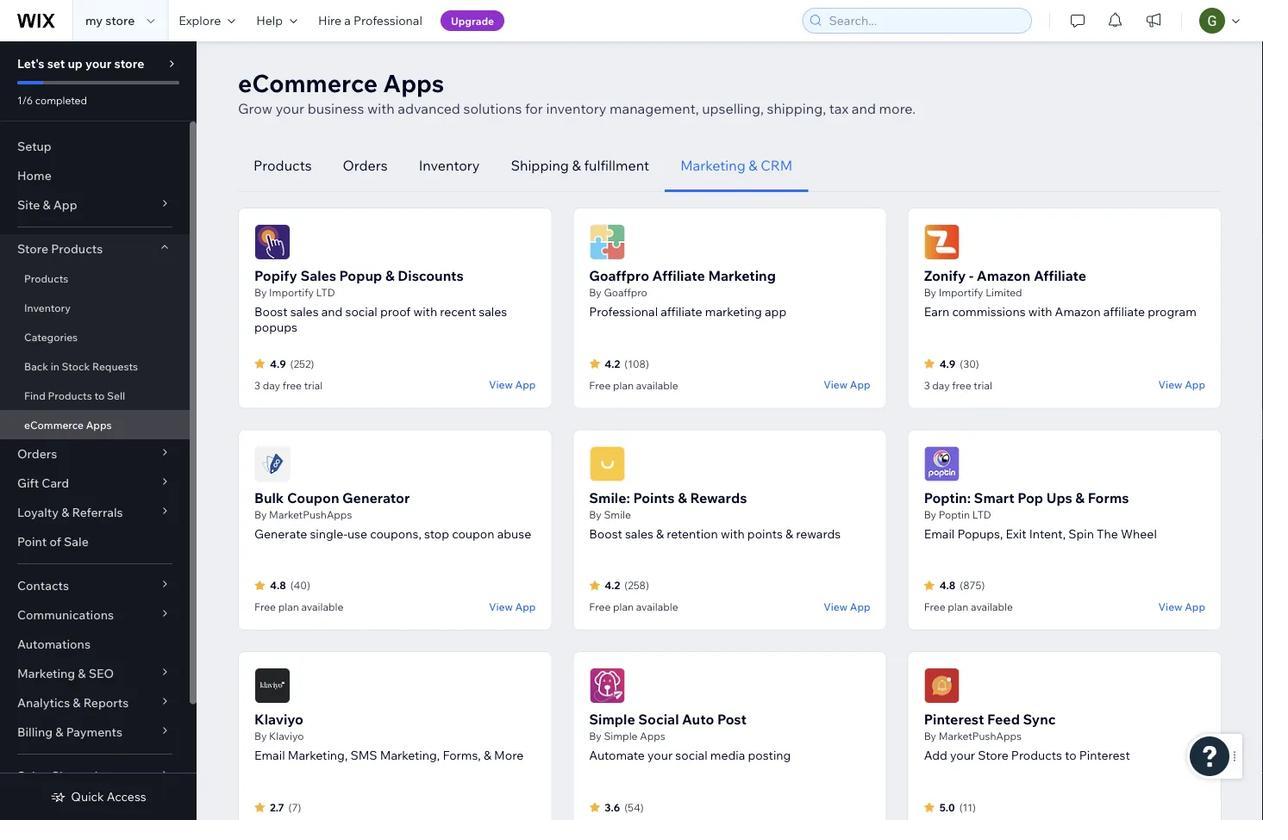 Task type: locate. For each thing, give the bounding box(es) containing it.
email up 2.7
[[254, 748, 285, 764]]

by down bulk
[[254, 508, 267, 521]]

sales down smile
[[625, 526, 654, 542]]

apps inside ecommerce apps grow your business with advanced solutions for inventory management, upselling, shipping, tax and more.
[[383, 68, 444, 98]]

trial for -
[[974, 379, 992, 392]]

0 vertical spatial simple
[[589, 711, 635, 729]]

2 3 day free trial from the left
[[924, 379, 992, 392]]

0 horizontal spatial free
[[283, 379, 302, 392]]

klaviyo icon image
[[254, 668, 291, 705]]

marketpushapps down feed at the right
[[939, 730, 1022, 743]]

social left media
[[675, 748, 708, 764]]

simple up automate
[[604, 730, 638, 743]]

4.9 (30)
[[940, 357, 979, 370]]

your inside the sidebar "element"
[[85, 56, 111, 71]]

smart
[[974, 489, 1015, 507]]

4.9 left (252)
[[270, 357, 286, 370]]

1 horizontal spatial marketing,
[[380, 748, 440, 764]]

a
[[344, 13, 351, 28]]

ltd inside popify sales popup & discounts by importify ltd boost sales and social proof with recent sales popups
[[316, 286, 335, 299]]

1 3 from the left
[[254, 379, 260, 392]]

0 vertical spatial marketing
[[680, 157, 746, 174]]

1 horizontal spatial 3
[[924, 379, 930, 392]]

4.2 left (258)
[[605, 579, 620, 592]]

orders down business
[[343, 157, 388, 174]]

1 vertical spatial social
[[675, 748, 708, 764]]

trial
[[304, 379, 323, 392], [974, 379, 992, 392]]

1 vertical spatial email
[[254, 748, 285, 764]]

1 trial from the left
[[304, 379, 323, 392]]

products down store products in the left of the page
[[24, 272, 68, 285]]

inventory inside the sidebar "element"
[[24, 301, 71, 314]]

available for smile
[[636, 601, 678, 614]]

store down the 'my store'
[[114, 56, 144, 71]]

social left proof
[[345, 304, 378, 319]]

and inside popify sales popup & discounts by importify ltd boost sales and social proof with recent sales popups
[[321, 304, 343, 319]]

3 day free trial for popify
[[254, 379, 323, 392]]

popify sales popup & discounts icon image
[[254, 224, 291, 260]]

0 vertical spatial klaviyo
[[254, 711, 304, 729]]

app inside popup button
[[53, 197, 77, 213]]

1 4.2 from the top
[[605, 357, 620, 370]]

& left "crm"
[[749, 157, 758, 174]]

affiliate inside zonify - amazon affiliate by importify limited earn commissions with amazon affiliate program
[[1104, 304, 1145, 319]]

0 horizontal spatial inventory
[[24, 301, 71, 314]]

auto
[[682, 711, 714, 729]]

2 marketing, from the left
[[380, 748, 440, 764]]

products down sync
[[1011, 748, 1062, 764]]

free plan available for smile:
[[589, 601, 678, 614]]

4.9 left (30)
[[940, 357, 956, 370]]

& inside popup button
[[73, 696, 81, 711]]

0 horizontal spatial sales
[[17, 769, 48, 784]]

3 day free trial down 4.9 (30)
[[924, 379, 992, 392]]

automations link
[[0, 630, 190, 660]]

free plan available for goaffpro
[[589, 379, 678, 392]]

4.8 for bulk
[[270, 579, 286, 592]]

inventory down advanced at left top
[[419, 157, 480, 174]]

plan down 4.2 (258)
[[613, 601, 634, 614]]

by inside popify sales popup & discounts by importify ltd boost sales and social proof with recent sales popups
[[254, 286, 267, 299]]

free down 4.2 (258)
[[589, 601, 611, 614]]

and right tax
[[852, 100, 876, 117]]

& right points
[[786, 526, 793, 542]]

& left more
[[484, 748, 491, 764]]

advanced
[[398, 100, 460, 117]]

free down 4.8 (40)
[[254, 601, 276, 614]]

0 vertical spatial sales
[[300, 267, 336, 285]]

0 horizontal spatial store
[[17, 241, 48, 257]]

1 horizontal spatial ltd
[[972, 508, 992, 521]]

crm
[[761, 157, 793, 174]]

store down feed at the right
[[978, 748, 1009, 764]]

0 horizontal spatial and
[[321, 304, 343, 319]]

free down 4.9 (30)
[[952, 379, 972, 392]]

view app button for smile: points & rewards
[[824, 599, 871, 615]]

products
[[254, 157, 312, 174], [51, 241, 103, 257], [24, 272, 68, 285], [48, 389, 92, 402], [1011, 748, 1062, 764]]

0 vertical spatial apps
[[383, 68, 444, 98]]

& left reports
[[73, 696, 81, 711]]

professional up the 4.2 (108)
[[589, 304, 658, 319]]

by down popify
[[254, 286, 267, 299]]

orders inside button
[[343, 157, 388, 174]]

1 horizontal spatial professional
[[589, 304, 658, 319]]

-
[[969, 267, 974, 285]]

(7)
[[289, 802, 301, 814]]

available down (108) on the top of the page
[[636, 379, 678, 392]]

contacts button
[[0, 572, 190, 601]]

importify down -
[[939, 286, 984, 299]]

free
[[589, 379, 611, 392], [254, 601, 276, 614], [589, 601, 611, 614], [924, 601, 946, 614]]

1 horizontal spatial inventory
[[419, 157, 480, 174]]

0 vertical spatial professional
[[354, 13, 422, 28]]

1 vertical spatial store
[[114, 56, 144, 71]]

by down klaviyo icon
[[254, 730, 267, 743]]

boost inside smile: points & rewards by smile boost sales & retention with points & rewards
[[589, 526, 622, 542]]

your inside ecommerce apps grow your business with advanced solutions for inventory management, upselling, shipping, tax and more.
[[276, 100, 304, 117]]

0 vertical spatial email
[[924, 526, 955, 542]]

0 horizontal spatial importify
[[269, 286, 314, 299]]

ltd
[[316, 286, 335, 299], [972, 508, 992, 521]]

available down (875)
[[971, 601, 1013, 614]]

view app button for bulk coupon generator
[[489, 599, 536, 615]]

smile: points & rewards icon image
[[589, 446, 625, 482]]

pinterest feed sync icon image
[[924, 668, 960, 705]]

& right 'popup'
[[385, 267, 395, 285]]

marketing up analytics
[[17, 667, 75, 682]]

app for zonify - amazon affiliate
[[1185, 379, 1206, 391]]

0 vertical spatial amazon
[[977, 267, 1031, 285]]

1 day from the left
[[263, 379, 280, 392]]

importify inside popify sales popup & discounts by importify ltd boost sales and social proof with recent sales popups
[[269, 286, 314, 299]]

1 vertical spatial marketing
[[708, 267, 776, 285]]

day for zonify
[[932, 379, 950, 392]]

0 vertical spatial inventory
[[419, 157, 480, 174]]

available for forms
[[971, 601, 1013, 614]]

for
[[525, 100, 543, 117]]

your inside pinterest feed sync by marketpushapps add your store products to pinterest
[[950, 748, 975, 764]]

orders inside popup button
[[17, 447, 57, 462]]

1 4.8 from the left
[[270, 579, 286, 592]]

& right loyalty
[[61, 505, 69, 520]]

orders for orders popup button
[[17, 447, 57, 462]]

1 vertical spatial ecommerce
[[24, 419, 84, 432]]

communications button
[[0, 601, 190, 630]]

1 horizontal spatial email
[[924, 526, 955, 542]]

sales inside smile: points & rewards by smile boost sales & retention with points & rewards
[[625, 526, 654, 542]]

zonify - amazon affiliate by importify limited earn commissions with amazon affiliate program
[[924, 267, 1197, 319]]

1 vertical spatial 4.2
[[605, 579, 620, 592]]

0 horizontal spatial to
[[94, 389, 105, 402]]

2 horizontal spatial sales
[[625, 526, 654, 542]]

& right ups
[[1076, 489, 1085, 507]]

by up earn
[[924, 286, 937, 299]]

2 free from the left
[[952, 379, 972, 392]]

your right grow
[[276, 100, 304, 117]]

your down social
[[648, 748, 673, 764]]

products inside 'popup button'
[[51, 241, 103, 257]]

0 horizontal spatial professional
[[354, 13, 422, 28]]

view app button for popify sales popup & discounts
[[489, 377, 536, 393]]

1 vertical spatial amazon
[[1055, 304, 1101, 319]]

analytics & reports
[[17, 696, 129, 711]]

2 horizontal spatial apps
[[640, 730, 665, 743]]

marketing,
[[288, 748, 348, 764], [380, 748, 440, 764]]

by inside pinterest feed sync by marketpushapps add your store products to pinterest
[[924, 730, 937, 743]]

free down "4.9 (252)"
[[283, 379, 302, 392]]

(258)
[[625, 579, 649, 592]]

with right commissions
[[1028, 304, 1052, 319]]

professional right the a
[[354, 13, 422, 28]]

marketpushapps
[[269, 508, 352, 521], [939, 730, 1022, 743]]

by down goaffpro affiliate marketing icon
[[589, 286, 602, 299]]

your
[[85, 56, 111, 71], [276, 100, 304, 117], [648, 748, 673, 764], [950, 748, 975, 764]]

1 horizontal spatial amazon
[[1055, 304, 1101, 319]]

ecommerce for ecommerce apps
[[24, 419, 84, 432]]

4.2 for goaffpro
[[605, 357, 620, 370]]

0 vertical spatial marketpushapps
[[269, 508, 352, 521]]

by down poptin:
[[924, 508, 937, 521]]

help button
[[246, 0, 308, 41]]

email down poptin in the right bottom of the page
[[924, 526, 955, 542]]

boost down smile
[[589, 526, 622, 542]]

(252)
[[290, 357, 314, 370]]

store inside the sidebar "element"
[[114, 56, 144, 71]]

1 vertical spatial boost
[[589, 526, 622, 542]]

sales up popups
[[290, 304, 319, 319]]

4.2 left (108) on the top of the page
[[605, 357, 620, 370]]

set
[[47, 56, 65, 71]]

apps inside simple social auto post by simple apps automate your social media posting
[[640, 730, 665, 743]]

to
[[94, 389, 105, 402], [1065, 748, 1077, 764]]

apps down social
[[640, 730, 665, 743]]

plan for bulk
[[278, 601, 299, 614]]

apps up orders popup button
[[86, 419, 112, 432]]

boost up popups
[[254, 304, 288, 319]]

sales down the billing
[[17, 769, 48, 784]]

0 horizontal spatial trial
[[304, 379, 323, 392]]

0 horizontal spatial boost
[[254, 304, 288, 319]]

inventory for inventory link
[[24, 301, 71, 314]]

loyalty & referrals
[[17, 505, 123, 520]]

free plan available down (40)
[[254, 601, 343, 614]]

plan down 4.8 (40)
[[278, 601, 299, 614]]

trial down (252)
[[304, 379, 323, 392]]

by inside zonify - amazon affiliate by importify limited earn commissions with amazon affiliate program
[[924, 286, 937, 299]]

products down grow
[[254, 157, 312, 174]]

& right 'points'
[[678, 489, 687, 507]]

free for popify
[[283, 379, 302, 392]]

sales right "recent"
[[479, 304, 507, 319]]

2 trial from the left
[[974, 379, 992, 392]]

1 horizontal spatial and
[[852, 100, 876, 117]]

2 4.8 from the left
[[940, 579, 956, 592]]

forms
[[1088, 489, 1129, 507]]

marketing inside popup button
[[17, 667, 75, 682]]

1 horizontal spatial social
[[675, 748, 708, 764]]

recent
[[440, 304, 476, 319]]

1 horizontal spatial boost
[[589, 526, 622, 542]]

& inside popify sales popup & discounts by importify ltd boost sales and social proof with recent sales popups
[[385, 267, 395, 285]]

marketing up marketing
[[708, 267, 776, 285]]

3 down popups
[[254, 379, 260, 392]]

0 horizontal spatial apps
[[86, 419, 112, 432]]

3 down earn
[[924, 379, 930, 392]]

1 horizontal spatial day
[[932, 379, 950, 392]]

simple social auto post icon image
[[589, 668, 625, 705]]

2 3 from the left
[[924, 379, 930, 392]]

social inside popify sales popup & discounts by importify ltd boost sales and social proof with recent sales popups
[[345, 304, 378, 319]]

1 vertical spatial inventory
[[24, 301, 71, 314]]

your right up at the top left of the page
[[85, 56, 111, 71]]

earn
[[924, 304, 950, 319]]

day down "4.9 (252)"
[[263, 379, 280, 392]]

1 horizontal spatial importify
[[939, 286, 984, 299]]

view app button for zonify - amazon affiliate
[[1159, 377, 1206, 393]]

0 vertical spatial to
[[94, 389, 105, 402]]

1 horizontal spatial 4.9
[[940, 357, 956, 370]]

ltd inside poptin: smart pop ups & forms by poptin ltd email popups, exit intent, spin the wheel
[[972, 508, 992, 521]]

hire a professional
[[318, 13, 422, 28]]

explore
[[179, 13, 221, 28]]

0 vertical spatial store
[[17, 241, 48, 257]]

app
[[53, 197, 77, 213], [515, 379, 536, 391], [850, 379, 871, 391], [1185, 379, 1206, 391], [515, 601, 536, 614], [850, 601, 871, 614], [1185, 601, 1206, 614]]

0 vertical spatial ecommerce
[[238, 68, 378, 98]]

by inside simple social auto post by simple apps automate your social media posting
[[589, 730, 602, 743]]

1 horizontal spatial 3 day free trial
[[924, 379, 992, 392]]

back in stock requests
[[24, 360, 138, 373]]

1 horizontal spatial store
[[978, 748, 1009, 764]]

2 affiliate from the left
[[1104, 304, 1145, 319]]

ecommerce up business
[[238, 68, 378, 98]]

app for bulk coupon generator
[[515, 601, 536, 614]]

quick access button
[[50, 790, 146, 805]]

free plan available for bulk
[[254, 601, 343, 614]]

1 horizontal spatial free
[[952, 379, 972, 392]]

ecommerce inside the sidebar "element"
[[24, 419, 84, 432]]

free for poptin:
[[924, 601, 946, 614]]

free down 4.8 (875)
[[924, 601, 946, 614]]

rewards
[[796, 526, 841, 542]]

free down the 4.2 (108)
[[589, 379, 611, 392]]

quick access
[[71, 790, 146, 805]]

tab list
[[238, 140, 1222, 192]]

analytics & reports button
[[0, 689, 190, 718]]

store inside 'popup button'
[[17, 241, 48, 257]]

view app
[[489, 379, 536, 391], [824, 379, 871, 391], [1159, 379, 1206, 391], [489, 601, 536, 614], [824, 601, 871, 614], [1159, 601, 1206, 614]]

sales inside popify sales popup & discounts by importify ltd boost sales and social proof with recent sales popups
[[300, 267, 336, 285]]

view app button for poptin: smart pop ups & forms
[[1159, 599, 1206, 615]]

free for bulk
[[254, 601, 276, 614]]

2 vertical spatial marketing
[[17, 667, 75, 682]]

my
[[85, 13, 103, 28]]

gift card button
[[0, 469, 190, 498]]

with right business
[[367, 100, 395, 117]]

0 horizontal spatial 3 day free trial
[[254, 379, 323, 392]]

1 horizontal spatial apps
[[383, 68, 444, 98]]

1 affiliate from the left
[[661, 304, 702, 319]]

free plan available down (258)
[[589, 601, 678, 614]]

4.9 (252)
[[270, 357, 314, 370]]

affiliate left marketing
[[661, 304, 702, 319]]

trial down (30)
[[974, 379, 992, 392]]

1 horizontal spatial sales
[[300, 267, 336, 285]]

goaffpro
[[589, 267, 649, 285], [604, 286, 647, 299]]

3 day free trial down "4.9 (252)"
[[254, 379, 323, 392]]

0 horizontal spatial social
[[345, 304, 378, 319]]

1 horizontal spatial pinterest
[[1079, 748, 1130, 764]]

0 horizontal spatial affiliate
[[652, 267, 705, 285]]

4.8 left (875)
[[940, 579, 956, 592]]

1 vertical spatial to
[[1065, 748, 1077, 764]]

available for professional
[[636, 379, 678, 392]]

1 3 day free trial from the left
[[254, 379, 323, 392]]

1 vertical spatial professional
[[589, 304, 658, 319]]

inventory
[[546, 100, 607, 117]]

1 vertical spatial sales
[[17, 769, 48, 784]]

2 affiliate from the left
[[1034, 267, 1087, 285]]

free plan available down (875)
[[924, 601, 1013, 614]]

0 horizontal spatial 4.8
[[270, 579, 286, 592]]

single-
[[310, 526, 347, 542]]

1 vertical spatial store
[[978, 748, 1009, 764]]

orders up the gift card
[[17, 447, 57, 462]]

requests
[[92, 360, 138, 373]]

pinterest feed sync by marketpushapps add your store products to pinterest
[[924, 711, 1130, 764]]

0 horizontal spatial email
[[254, 748, 285, 764]]

1 horizontal spatial orders
[[343, 157, 388, 174]]

available down (40)
[[301, 601, 343, 614]]

plan down the 4.2 (108)
[[613, 379, 634, 392]]

& inside poptin: smart pop ups & forms by poptin ltd email popups, exit intent, spin the wheel
[[1076, 489, 1085, 507]]

view for goaffpro affiliate marketing
[[824, 379, 848, 391]]

by up automate
[[589, 730, 602, 743]]

1 vertical spatial and
[[321, 304, 343, 319]]

importify down popify
[[269, 286, 314, 299]]

back
[[24, 360, 48, 373]]

1 affiliate from the left
[[652, 267, 705, 285]]

0 horizontal spatial affiliate
[[661, 304, 702, 319]]

marketpushapps inside bulk coupon generator by marketpushapps generate single-use coupons, stop coupon abuse
[[269, 508, 352, 521]]

marketing for marketing & crm
[[680, 157, 746, 174]]

amazon
[[977, 267, 1031, 285], [1055, 304, 1101, 319]]

points
[[633, 489, 675, 507]]

products inside pinterest feed sync by marketpushapps add your store products to pinterest
[[1011, 748, 1062, 764]]

grow
[[238, 100, 273, 117]]

post
[[717, 711, 747, 729]]

by up "add"
[[924, 730, 937, 743]]

1 importify from the left
[[269, 286, 314, 299]]

plan
[[613, 379, 634, 392], [278, 601, 299, 614], [613, 601, 634, 614], [948, 601, 969, 614]]

marketpushapps inside pinterest feed sync by marketpushapps add your store products to pinterest
[[939, 730, 1022, 743]]

1 vertical spatial marketpushapps
[[939, 730, 1022, 743]]

0 vertical spatial pinterest
[[924, 711, 984, 729]]

2.7
[[270, 802, 284, 814]]

0 horizontal spatial marketpushapps
[[269, 508, 352, 521]]

marketpushapps down coupon
[[269, 508, 352, 521]]

& inside klaviyo by klaviyo email marketing, sms marketing, forms, & more
[[484, 748, 491, 764]]

rewards
[[690, 489, 747, 507]]

store right my
[[105, 13, 135, 28]]

apps inside the sidebar "element"
[[86, 419, 112, 432]]

1 horizontal spatial trial
[[974, 379, 992, 392]]

goaffpro affiliate marketing icon image
[[589, 224, 625, 260]]

plan down 4.8 (875)
[[948, 601, 969, 614]]

apps up advanced at left top
[[383, 68, 444, 98]]

your right "add"
[[950, 748, 975, 764]]

view app button for goaffpro affiliate marketing
[[824, 377, 871, 393]]

app
[[765, 304, 787, 319]]

1 free from the left
[[283, 379, 302, 392]]

affiliate inside goaffpro affiliate marketing by goaffpro professional affiliate marketing app
[[652, 267, 705, 285]]

home
[[17, 168, 52, 183]]

sales channels button
[[0, 762, 190, 792]]

1 vertical spatial apps
[[86, 419, 112, 432]]

point of sale link
[[0, 528, 190, 557]]

0 vertical spatial boost
[[254, 304, 288, 319]]

2 4.9 from the left
[[940, 357, 956, 370]]

2 importify from the left
[[939, 286, 984, 299]]

plan for goaffpro
[[613, 379, 634, 392]]

store down site
[[17, 241, 48, 257]]

marketing, right sms
[[380, 748, 440, 764]]

day down 4.9 (30)
[[932, 379, 950, 392]]

spin
[[1069, 526, 1094, 542]]

trial for sales
[[304, 379, 323, 392]]

ecommerce
[[238, 68, 378, 98], [24, 419, 84, 432]]

1 4.9 from the left
[[270, 357, 286, 370]]

0 vertical spatial social
[[345, 304, 378, 319]]

orders button
[[327, 140, 403, 192]]

completed
[[35, 94, 87, 106]]

view for poptin: smart pop ups & forms
[[1159, 601, 1183, 614]]

0 horizontal spatial amazon
[[977, 267, 1031, 285]]

0 horizontal spatial 4.9
[[270, 357, 286, 370]]

marketing for marketing & seo
[[17, 667, 75, 682]]

1 vertical spatial orders
[[17, 447, 57, 462]]

0 vertical spatial orders
[[343, 157, 388, 174]]

bulk coupon generator icon image
[[254, 446, 291, 482]]

2 day from the left
[[932, 379, 950, 392]]

0 horizontal spatial 3
[[254, 379, 260, 392]]

tax
[[829, 100, 849, 117]]

and
[[852, 100, 876, 117], [321, 304, 343, 319]]

inventory inside button
[[419, 157, 480, 174]]

exit
[[1006, 526, 1027, 542]]

marketing inside button
[[680, 157, 746, 174]]

quick
[[71, 790, 104, 805]]

2 4.2 from the top
[[605, 579, 620, 592]]

1 horizontal spatial affiliate
[[1104, 304, 1145, 319]]

app for smile: points & rewards
[[850, 601, 871, 614]]

view for zonify - amazon affiliate
[[1159, 379, 1183, 391]]

ecommerce inside ecommerce apps grow your business with advanced solutions for inventory management, upselling, shipping, tax and more.
[[238, 68, 378, 98]]

marketing, left sms
[[288, 748, 348, 764]]

0 vertical spatial ltd
[[316, 286, 335, 299]]

inventory up categories
[[24, 301, 71, 314]]

3 day free trial
[[254, 379, 323, 392], [924, 379, 992, 392]]

0 vertical spatial 4.2
[[605, 357, 620, 370]]

gift card
[[17, 476, 69, 491]]

setup
[[17, 139, 52, 154]]

and down 'popup'
[[321, 304, 343, 319]]

simple down simple social auto post icon
[[589, 711, 635, 729]]

sales inside dropdown button
[[17, 769, 48, 784]]

1 horizontal spatial ecommerce
[[238, 68, 378, 98]]

plan for poptin:
[[948, 601, 969, 614]]

0 horizontal spatial day
[[263, 379, 280, 392]]

free plan available down (108) on the top of the page
[[589, 379, 678, 392]]

loyalty
[[17, 505, 59, 520]]

with right proof
[[413, 304, 437, 319]]

with inside zonify - amazon affiliate by importify limited earn commissions with amazon affiliate program
[[1028, 304, 1052, 319]]

sales left 'popup'
[[300, 267, 336, 285]]

available down (258)
[[636, 601, 678, 614]]

marketing down upselling,
[[680, 157, 746, 174]]

0 vertical spatial and
[[852, 100, 876, 117]]

1 vertical spatial ltd
[[972, 508, 992, 521]]

find products to sell
[[24, 389, 125, 402]]

app for goaffpro affiliate marketing
[[850, 379, 871, 391]]

1 horizontal spatial 4.8
[[940, 579, 956, 592]]

2 vertical spatial apps
[[640, 730, 665, 743]]

3
[[254, 379, 260, 392], [924, 379, 930, 392]]

1 horizontal spatial to
[[1065, 748, 1077, 764]]

4.8 for poptin:
[[940, 579, 956, 592]]

smile:
[[589, 489, 630, 507]]

with left points
[[721, 526, 745, 542]]

help
[[256, 13, 283, 28]]

products up ecommerce apps
[[48, 389, 92, 402]]

0 horizontal spatial ecommerce
[[24, 419, 84, 432]]

0 horizontal spatial marketing,
[[288, 748, 348, 764]]

3 day free trial for zonify
[[924, 379, 992, 392]]

coupon
[[452, 526, 495, 542]]



Task type: describe. For each thing, give the bounding box(es) containing it.
orders button
[[0, 440, 190, 469]]

view for popify sales popup & discounts
[[489, 379, 513, 391]]

fulfillment
[[584, 157, 649, 174]]

points
[[747, 526, 783, 542]]

store products button
[[0, 235, 190, 264]]

(54)
[[625, 802, 644, 814]]

inventory link
[[0, 293, 190, 323]]

by inside poptin: smart pop ups & forms by poptin ltd email popups, exit intent, spin the wheel
[[924, 508, 937, 521]]

analytics
[[17, 696, 70, 711]]

1 horizontal spatial sales
[[479, 304, 507, 319]]

4.8 (40)
[[270, 579, 310, 592]]

email inside poptin: smart pop ups & forms by poptin ltd email popups, exit intent, spin the wheel
[[924, 526, 955, 542]]

by inside klaviyo by klaviyo email marketing, sms marketing, forms, & more
[[254, 730, 267, 743]]

4.9 for zonify
[[940, 357, 956, 370]]

generator
[[342, 489, 410, 507]]

view app for poptin: smart pop ups & forms
[[1159, 601, 1206, 614]]

5.0 (11)
[[940, 802, 976, 814]]

proof
[[380, 304, 411, 319]]

& left seo
[[78, 667, 86, 682]]

store products
[[17, 241, 103, 257]]

simple social auto post by simple apps automate your social media posting
[[589, 711, 791, 764]]

sales channels
[[17, 769, 104, 784]]

Search... field
[[824, 9, 1026, 33]]

4.2 (258)
[[605, 579, 649, 592]]

access
[[107, 790, 146, 805]]

store inside pinterest feed sync by marketpushapps add your store products to pinterest
[[978, 748, 1009, 764]]

inventory for inventory button
[[419, 157, 480, 174]]

3 for popify
[[254, 379, 260, 392]]

view app for smile: points & rewards
[[824, 601, 871, 614]]

by inside smile: points & rewards by smile boost sales & retention with points & rewards
[[589, 508, 602, 521]]

(875)
[[960, 579, 985, 592]]

day for popify
[[263, 379, 280, 392]]

my store
[[85, 13, 135, 28]]

marketing & seo
[[17, 667, 114, 682]]

feed
[[987, 711, 1020, 729]]

with inside smile: points & rewards by smile boost sales & retention with points & rewards
[[721, 526, 745, 542]]

view app for popify sales popup & discounts
[[489, 379, 536, 391]]

1/6 completed
[[17, 94, 87, 106]]

coupons,
[[370, 526, 422, 542]]

up
[[68, 56, 83, 71]]

business
[[308, 100, 364, 117]]

by inside goaffpro affiliate marketing by goaffpro professional affiliate marketing app
[[589, 286, 602, 299]]

apps for ecommerce apps
[[86, 419, 112, 432]]

intent,
[[1029, 526, 1066, 542]]

hire
[[318, 13, 342, 28]]

reports
[[83, 696, 129, 711]]

0 horizontal spatial pinterest
[[924, 711, 984, 729]]

sms
[[350, 748, 377, 764]]

sidebar element
[[0, 41, 197, 821]]

contacts
[[17, 579, 69, 594]]

bulk
[[254, 489, 284, 507]]

ecommerce apps
[[24, 419, 112, 432]]

4.2 (108)
[[605, 357, 649, 370]]

referrals
[[72, 505, 123, 520]]

marketing & crm
[[680, 157, 793, 174]]

1 vertical spatial klaviyo
[[269, 730, 304, 743]]

importify inside zonify - amazon affiliate by importify limited earn commissions with amazon affiliate program
[[939, 286, 984, 299]]

view app for zonify - amazon affiliate
[[1159, 379, 1206, 391]]

let's
[[17, 56, 44, 71]]

shipping & fulfillment button
[[495, 140, 665, 192]]

ecommerce for ecommerce apps grow your business with advanced solutions for inventory management, upselling, shipping, tax and more.
[[238, 68, 378, 98]]

4.9 for popify
[[270, 357, 286, 370]]

billing & payments button
[[0, 718, 190, 748]]

more.
[[879, 100, 916, 117]]

in
[[51, 360, 59, 373]]

billing & payments
[[17, 725, 122, 740]]

email inside klaviyo by klaviyo email marketing, sms marketing, forms, & more
[[254, 748, 285, 764]]

0 horizontal spatial sales
[[290, 304, 319, 319]]

billing
[[17, 725, 53, 740]]

your inside simple social auto post by simple apps automate your social media posting
[[648, 748, 673, 764]]

stock
[[62, 360, 90, 373]]

social
[[638, 711, 679, 729]]

poptin: smart pop ups & forms icon image
[[924, 446, 960, 482]]

1 vertical spatial simple
[[604, 730, 638, 743]]

view app for bulk coupon generator
[[489, 601, 536, 614]]

hire a professional link
[[308, 0, 433, 41]]

posting
[[748, 748, 791, 764]]

zonify - amazon affiliate icon image
[[924, 224, 960, 260]]

zonify
[[924, 267, 966, 285]]

marketpushapps for coupon
[[269, 508, 352, 521]]

free for smile:
[[589, 601, 611, 614]]

view for bulk coupon generator
[[489, 601, 513, 614]]

marketing
[[705, 304, 762, 319]]

retention
[[667, 526, 718, 542]]

3 for zonify
[[924, 379, 930, 392]]

management,
[[610, 100, 699, 117]]

marketing inside goaffpro affiliate marketing by goaffpro professional affiliate marketing app
[[708, 267, 776, 285]]

card
[[42, 476, 69, 491]]

channels
[[51, 769, 104, 784]]

find products to sell link
[[0, 381, 190, 410]]

pop
[[1018, 489, 1043, 507]]

site
[[17, 197, 40, 213]]

of
[[50, 535, 61, 550]]

& right shipping
[[572, 157, 581, 174]]

klaviyo by klaviyo email marketing, sms marketing, forms, & more
[[254, 711, 524, 764]]

free for zonify
[[952, 379, 972, 392]]

goaffpro affiliate marketing by goaffpro professional affiliate marketing app
[[589, 267, 787, 319]]

with inside popify sales popup & discounts by importify ltd boost sales and social proof with recent sales popups
[[413, 304, 437, 319]]

free for goaffpro
[[589, 379, 611, 392]]

let's set up your store
[[17, 56, 144, 71]]

free plan available for poptin:
[[924, 601, 1013, 614]]

tab list containing products
[[238, 140, 1222, 192]]

boost inside popify sales popup & discounts by importify ltd boost sales and social proof with recent sales popups
[[254, 304, 288, 319]]

social inside simple social auto post by simple apps automate your social media posting
[[675, 748, 708, 764]]

1 marketing, from the left
[[288, 748, 348, 764]]

home link
[[0, 161, 190, 191]]

popup
[[339, 267, 382, 285]]

ecommerce apps link
[[0, 410, 190, 440]]

1 vertical spatial goaffpro
[[604, 286, 647, 299]]

gift
[[17, 476, 39, 491]]

0 vertical spatial store
[[105, 13, 135, 28]]

poptin: smart pop ups & forms by poptin ltd email popups, exit intent, spin the wheel
[[924, 489, 1157, 542]]

ups
[[1047, 489, 1072, 507]]

site & app button
[[0, 191, 190, 220]]

view app for goaffpro affiliate marketing
[[824, 379, 871, 391]]

app for poptin: smart pop ups & forms
[[1185, 601, 1206, 614]]

products button
[[238, 140, 327, 192]]

to inside pinterest feed sync by marketpushapps add your store products to pinterest
[[1065, 748, 1077, 764]]

poptin
[[939, 508, 970, 521]]

available for generate
[[301, 601, 343, 614]]

0 vertical spatial goaffpro
[[589, 267, 649, 285]]

4.2 for smile:
[[605, 579, 620, 592]]

products inside button
[[254, 157, 312, 174]]

(30)
[[960, 357, 979, 370]]

shipping
[[511, 157, 569, 174]]

to inside the sidebar "element"
[[94, 389, 105, 402]]

loyalty & referrals button
[[0, 498, 190, 528]]

marketpushapps for feed
[[939, 730, 1022, 743]]

and inside ecommerce apps grow your business with advanced solutions for inventory management, upselling, shipping, tax and more.
[[852, 100, 876, 117]]

wheel
[[1121, 526, 1157, 542]]

forms,
[[443, 748, 481, 764]]

communications
[[17, 608, 114, 623]]

app for popify sales popup & discounts
[[515, 379, 536, 391]]

orders for orders button
[[343, 157, 388, 174]]

affiliate inside goaffpro affiliate marketing by goaffpro professional affiliate marketing app
[[661, 304, 702, 319]]

upgrade button
[[441, 10, 505, 31]]

sell
[[107, 389, 125, 402]]

1 vertical spatial pinterest
[[1079, 748, 1130, 764]]

inventory button
[[403, 140, 495, 192]]

with inside ecommerce apps grow your business with advanced solutions for inventory management, upselling, shipping, tax and more.
[[367, 100, 395, 117]]

by inside bulk coupon generator by marketpushapps generate single-use coupons, stop coupon abuse
[[254, 508, 267, 521]]

apps for ecommerce apps grow your business with advanced solutions for inventory management, upselling, shipping, tax and more.
[[383, 68, 444, 98]]

affiliate inside zonify - amazon affiliate by importify limited earn commissions with amazon affiliate program
[[1034, 267, 1087, 285]]

popups
[[254, 320, 297, 335]]

plan for smile:
[[613, 601, 634, 614]]

professional inside goaffpro affiliate marketing by goaffpro professional affiliate marketing app
[[589, 304, 658, 319]]

shipping & fulfillment
[[511, 157, 649, 174]]

& right the billing
[[55, 725, 63, 740]]

abuse
[[497, 526, 531, 542]]

& inside popup button
[[43, 197, 51, 213]]

view for smile: points & rewards
[[824, 601, 848, 614]]

& left retention
[[656, 526, 664, 542]]



Task type: vqa. For each thing, say whether or not it's contained in the screenshot.


